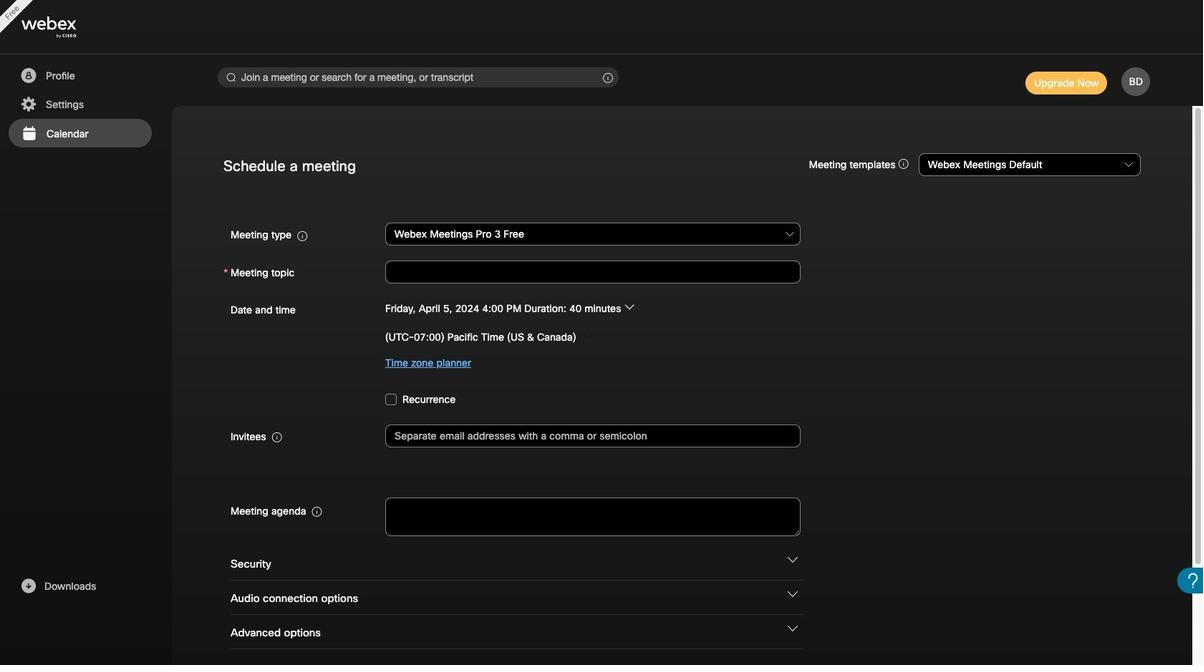 Task type: describe. For each thing, give the bounding box(es) containing it.
arrow image
[[624, 302, 634, 312]]

2 ng down image from the top
[[788, 624, 798, 634]]

mds settings_filled image
[[19, 96, 37, 113]]

Join a meeting or search for a meeting, or transcript text field
[[218, 67, 619, 87]]

mds meetings_filled image
[[20, 125, 38, 143]]

mds content download_filled image
[[19, 578, 37, 595]]



Task type: locate. For each thing, give the bounding box(es) containing it.
1 ng down image from the top
[[788, 590, 798, 600]]

None text field
[[385, 498, 801, 537]]

1 vertical spatial ng down image
[[788, 624, 798, 634]]

group
[[224, 296, 1141, 376]]

Invitees text field
[[385, 425, 801, 447]]

mds people circle_filled image
[[19, 67, 37, 85]]

arrow image
[[583, 331, 593, 341]]

banner
[[0, 0, 1204, 54]]

None field
[[385, 222, 801, 247]]

ng down image
[[788, 555, 798, 565]]

cisco webex image
[[21, 17, 107, 38]]

0 vertical spatial ng down image
[[788, 590, 798, 600]]

None text field
[[385, 261, 801, 284]]

ng down image
[[788, 590, 798, 600], [788, 624, 798, 634]]



